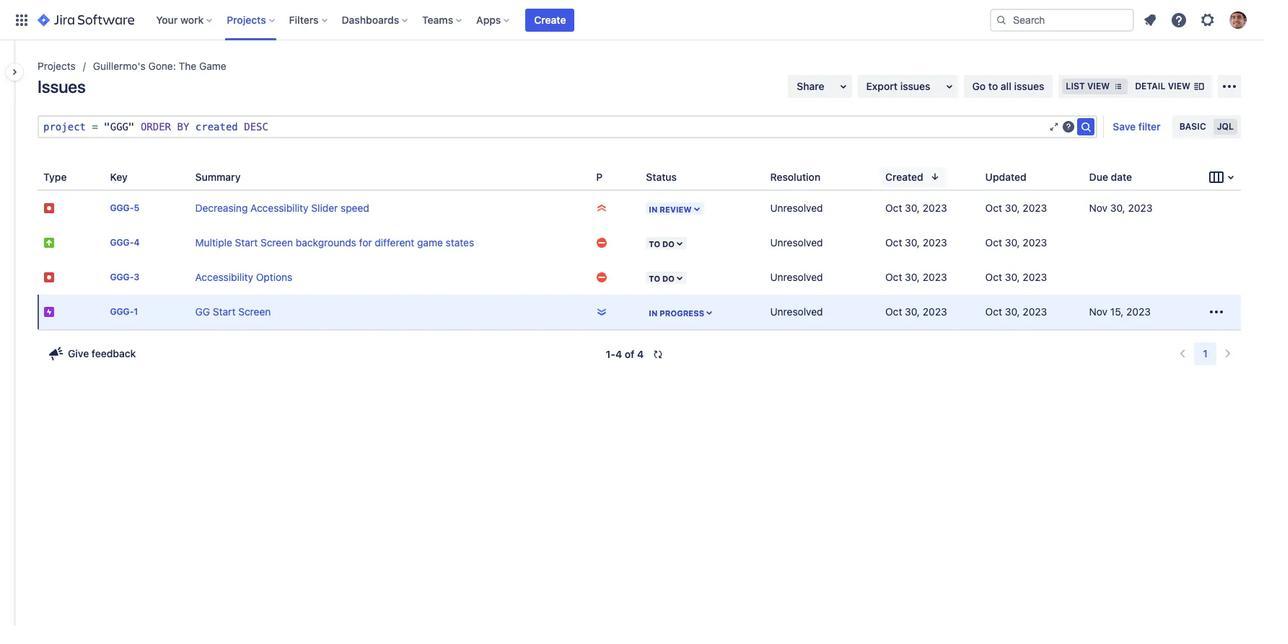 Task type: locate. For each thing, give the bounding box(es) containing it.
drag column image inside updated button
[[980, 168, 997, 186]]

accessibility
[[250, 202, 309, 214], [195, 271, 253, 284]]

row up of
[[38, 295, 1241, 330]]

dashboards
[[342, 13, 399, 26]]

0 horizontal spatial view
[[1087, 81, 1110, 92]]

your work
[[156, 13, 204, 26]]

1 down issue operations menu image
[[1203, 348, 1208, 360]]

drag column image left date at the right top
[[1083, 168, 1101, 186]]

save filter button
[[1104, 115, 1169, 139]]

type
[[43, 171, 67, 183]]

nov down due
[[1089, 202, 1108, 214]]

nov
[[1089, 202, 1108, 214], [1089, 306, 1108, 318]]

2 row from the top
[[38, 226, 1241, 260]]

1 inside row
[[134, 307, 138, 318]]

key button
[[104, 167, 151, 187]]

projects for projects link
[[38, 60, 76, 72]]

accessibility left slider at the left top of the page
[[250, 202, 309, 214]]

drag column image inside resolution button
[[764, 168, 782, 186]]

4 for 1-
[[615, 348, 622, 361]]

1 vertical spatial projects
[[38, 60, 76, 72]]

accessibility up gg start screen
[[195, 271, 253, 284]]

drag column image inside the summary button
[[189, 168, 207, 186]]

1 bug image from the top
[[43, 203, 55, 214]]

screen down accessibility options
[[238, 306, 271, 318]]

1 vertical spatial bug image
[[43, 272, 55, 284]]

4 drag column image from the left
[[1083, 168, 1101, 186]]

2 nov from the top
[[1089, 306, 1108, 318]]

row containing gg start screen
[[38, 295, 1241, 330]]

ggg- down ggg-3 link
[[110, 307, 134, 318]]

1 vertical spatial 1
[[1203, 348, 1208, 360]]

open export issues dropdown image
[[941, 78, 958, 95]]

2 drag column image from the left
[[590, 168, 608, 186]]

start right gg
[[213, 306, 236, 318]]

ggg-3 link
[[110, 272, 139, 283]]

open share dialog image
[[835, 78, 852, 95]]

view for list view
[[1087, 81, 1110, 92]]

1 vertical spatial accessibility
[[195, 271, 253, 284]]

4 ggg- from the top
[[110, 307, 134, 318]]

1 ggg- from the top
[[110, 203, 134, 214]]

0 horizontal spatial 1
[[134, 307, 138, 318]]

screen for multiple
[[260, 237, 293, 249]]

15,
[[1110, 306, 1124, 318]]

row
[[38, 191, 1241, 226], [38, 226, 1241, 260], [38, 260, 1241, 295], [38, 295, 1241, 330]]

3 ggg- from the top
[[110, 272, 134, 283]]

4 up 3
[[134, 238, 140, 249]]

status button
[[640, 167, 700, 187]]

guillermo's gone: the game link
[[93, 58, 226, 75]]

banner containing your work
[[0, 0, 1264, 40]]

p button
[[590, 167, 626, 187]]

created
[[885, 171, 923, 183]]

1 drag column image from the left
[[189, 168, 207, 186]]

syntax help image
[[1063, 121, 1075, 133]]

issues element
[[38, 165, 1241, 330]]

notifications image
[[1141, 11, 1159, 28]]

drag column image inside type button
[[38, 168, 55, 186]]

resolution
[[770, 171, 821, 183]]

1 view from the left
[[1087, 81, 1110, 92]]

ggg- up the ggg-1
[[110, 272, 134, 283]]

give feedback
[[68, 348, 136, 360]]

to
[[988, 80, 998, 92]]

row down status
[[38, 191, 1241, 226]]

2023
[[923, 202, 947, 214], [1023, 202, 1047, 214], [1128, 202, 1153, 214], [923, 237, 947, 249], [1023, 237, 1047, 249], [923, 271, 947, 284], [1023, 271, 1047, 284], [923, 306, 947, 318], [1023, 306, 1047, 318], [1126, 306, 1151, 318]]

ggg-3
[[110, 272, 139, 283]]

ggg- for accessibility options
[[110, 272, 134, 283]]

0 vertical spatial bug image
[[43, 203, 55, 214]]

updated button
[[980, 167, 1050, 187]]

order
[[141, 121, 171, 133]]

row up medium high icon
[[38, 226, 1241, 260]]

drag column image for type
[[38, 168, 55, 186]]

help image
[[1170, 11, 1188, 28]]

0 vertical spatial nov
[[1089, 202, 1108, 214]]

share button
[[788, 75, 852, 98]]

backgrounds
[[296, 237, 356, 249]]

1 horizontal spatial 4
[[615, 348, 622, 361]]

4
[[134, 238, 140, 249], [615, 348, 622, 361], [637, 348, 644, 361]]

ggg- for decreasing accessibility slider speed
[[110, 203, 134, 214]]

1 vertical spatial screen
[[238, 306, 271, 318]]

sidebar navigation image
[[0, 58, 32, 87]]

4 right of
[[637, 348, 644, 361]]

JQL query field
[[39, 117, 1049, 137]]

start for gg
[[213, 306, 236, 318]]

ggg-5 link
[[110, 203, 139, 214]]

options
[[256, 271, 292, 284]]

row down medium high image
[[38, 260, 1241, 295]]

sorted in descending order image
[[929, 171, 941, 183]]

drag column image for resolution
[[764, 168, 782, 186]]

drag column image for updated
[[980, 168, 997, 186]]

ggg- for multiple start screen backgrounds for different game states
[[110, 238, 134, 249]]

1-
[[606, 348, 615, 361]]

view right the detail
[[1168, 81, 1190, 92]]

drag column image for key
[[104, 168, 122, 186]]

issues right all
[[1014, 80, 1044, 92]]

drag column image
[[189, 168, 207, 186], [590, 168, 608, 186], [640, 168, 658, 186], [1083, 168, 1101, 186]]

0 vertical spatial 1
[[134, 307, 138, 318]]

projects inside the projects popup button
[[227, 13, 266, 26]]

3 unresolved from the top
[[770, 271, 823, 284]]

multiple start screen backgrounds for different game states link
[[195, 237, 474, 249]]

4 inside row
[[134, 238, 140, 249]]

issue operations menu image
[[1208, 304, 1225, 321]]

1 horizontal spatial issues
[[1014, 80, 1044, 92]]

5
[[134, 203, 139, 214]]

drag column image inside key button
[[104, 168, 122, 186]]

projects up issues
[[38, 60, 76, 72]]

4 unresolved from the top
[[770, 306, 823, 318]]

projects button
[[222, 8, 280, 31]]

detail
[[1135, 81, 1166, 92]]

3 drag column image from the left
[[764, 168, 782, 186]]

1
[[134, 307, 138, 318], [1203, 348, 1208, 360]]

banner
[[0, 0, 1264, 40]]

teams button
[[418, 8, 468, 31]]

your work button
[[152, 8, 218, 31]]

all
[[1001, 80, 1011, 92]]

drag column image inside status button
[[640, 168, 658, 186]]

unresolved for accessibility options
[[770, 271, 823, 284]]

drag column image for created
[[880, 168, 897, 186]]

3 row from the top
[[38, 260, 1241, 295]]

2 unresolved from the top
[[770, 237, 823, 249]]

"ggg"
[[104, 121, 135, 133]]

0 vertical spatial projects
[[227, 13, 266, 26]]

states
[[446, 237, 474, 249]]

0 horizontal spatial projects
[[38, 60, 76, 72]]

ggg- down key button
[[110, 203, 134, 214]]

unresolved for decreasing accessibility slider speed
[[770, 202, 823, 214]]

1 down 3
[[134, 307, 138, 318]]

drag column image for summary
[[189, 168, 207, 186]]

2 horizontal spatial 4
[[637, 348, 644, 361]]

status
[[646, 171, 677, 183]]

unresolved
[[770, 202, 823, 214], [770, 237, 823, 249], [770, 271, 823, 284], [770, 306, 823, 318]]

screen
[[260, 237, 293, 249], [238, 306, 271, 318]]

1 horizontal spatial projects
[[227, 13, 266, 26]]

0 vertical spatial start
[[235, 237, 258, 249]]

bug image down type
[[43, 203, 55, 214]]

nov for nov 30, 2023
[[1089, 202, 1108, 214]]

save
[[1113, 120, 1136, 133]]

drag column image
[[38, 168, 55, 186], [104, 168, 122, 186], [764, 168, 782, 186], [880, 168, 897, 186], [980, 168, 997, 186]]

game
[[199, 60, 226, 72]]

save filter
[[1113, 120, 1161, 133]]

ggg-5
[[110, 203, 139, 214]]

bug image for accessibility
[[43, 272, 55, 284]]

issues right export
[[900, 80, 930, 92]]

projects for the projects popup button
[[227, 13, 266, 26]]

by
[[177, 121, 189, 133]]

1 issues from the left
[[900, 80, 930, 92]]

30,
[[905, 202, 920, 214], [1005, 202, 1020, 214], [1110, 202, 1125, 214], [905, 237, 920, 249], [1005, 237, 1020, 249], [905, 271, 920, 284], [1005, 271, 1020, 284], [905, 306, 920, 318], [1005, 306, 1020, 318]]

bug image down the improvement icon on the left of page
[[43, 272, 55, 284]]

view
[[1087, 81, 1110, 92], [1168, 81, 1190, 92]]

2 ggg- from the top
[[110, 238, 134, 249]]

screen up options
[[260, 237, 293, 249]]

0 horizontal spatial issues
[[900, 80, 930, 92]]

guillermo's
[[93, 60, 146, 72]]

1 unresolved from the top
[[770, 202, 823, 214]]

1 horizontal spatial 1
[[1203, 348, 1208, 360]]

row containing decreasing accessibility slider speed
[[38, 191, 1241, 226]]

0 vertical spatial accessibility
[[250, 202, 309, 214]]

4 drag column image from the left
[[880, 168, 897, 186]]

guillermo's gone: the game
[[93, 60, 226, 72]]

nov left 15,
[[1089, 306, 1108, 318]]

1 nov from the top
[[1089, 202, 1108, 214]]

drag column image inside the p button
[[590, 168, 608, 186]]

drag column image up 'highest' image
[[590, 168, 608, 186]]

your profile and settings image
[[1229, 11, 1247, 28]]

0 vertical spatial screen
[[260, 237, 293, 249]]

start right multiple
[[235, 237, 258, 249]]

bug image
[[43, 203, 55, 214], [43, 272, 55, 284]]

summary
[[195, 171, 241, 183]]

5 drag column image from the left
[[980, 168, 997, 186]]

screen for gg
[[238, 306, 271, 318]]

filter
[[1138, 120, 1161, 133]]

1 drag column image from the left
[[38, 168, 55, 186]]

drag column image up decreasing
[[189, 168, 207, 186]]

2 bug image from the top
[[43, 272, 55, 284]]

lowest image
[[596, 307, 608, 318]]

view right list
[[1087, 81, 1110, 92]]

view for detail view
[[1168, 81, 1190, 92]]

ggg- down ggg-5 link
[[110, 238, 134, 249]]

2 view from the left
[[1168, 81, 1190, 92]]

decreasing accessibility slider speed link
[[195, 202, 369, 214]]

1 vertical spatial start
[[213, 306, 236, 318]]

2 drag column image from the left
[[104, 168, 122, 186]]

ggg-1
[[110, 307, 138, 318]]

0 horizontal spatial 4
[[134, 238, 140, 249]]

1 button
[[1194, 343, 1216, 366]]

1 vertical spatial nov
[[1089, 306, 1108, 318]]

drag column image right the p button
[[640, 168, 658, 186]]

projects right work
[[227, 13, 266, 26]]

due
[[1089, 171, 1108, 183]]

jira software image
[[38, 11, 134, 28], [38, 11, 134, 28]]

ggg-
[[110, 203, 134, 214], [110, 238, 134, 249], [110, 272, 134, 283], [110, 307, 134, 318]]

4 row from the top
[[38, 295, 1241, 330]]

1 row from the top
[[38, 191, 1241, 226]]

row containing multiple start screen backgrounds for different game states
[[38, 226, 1241, 260]]

medium high image
[[596, 237, 608, 249]]

4 left of
[[615, 348, 622, 361]]

1 horizontal spatial view
[[1168, 81, 1190, 92]]

2 issues from the left
[[1014, 80, 1044, 92]]

3 drag column image from the left
[[640, 168, 658, 186]]

drag column image inside due date button
[[1083, 168, 1101, 186]]



Task type: describe. For each thing, give the bounding box(es) containing it.
decreasing
[[195, 202, 248, 214]]

your
[[156, 13, 178, 26]]

work
[[180, 13, 204, 26]]

detail view
[[1135, 81, 1190, 92]]

give feedback button
[[39, 343, 145, 366]]

ggg-4 link
[[110, 238, 140, 249]]

settings image
[[1199, 11, 1216, 28]]

unresolved for gg start screen
[[770, 306, 823, 318]]

game
[[417, 237, 443, 249]]

slider
[[311, 202, 338, 214]]

drag column image for status
[[640, 168, 658, 186]]

row containing accessibility options
[[38, 260, 1241, 295]]

1-4 of 4
[[606, 348, 644, 361]]

project
[[43, 121, 86, 133]]

4 for ggg-
[[134, 238, 140, 249]]

apps button
[[472, 8, 515, 31]]

start for multiple
[[235, 237, 258, 249]]

=
[[92, 121, 98, 133]]

type button
[[38, 167, 90, 187]]

Search field
[[990, 8, 1134, 31]]

search image
[[996, 14, 1007, 26]]

created button
[[880, 167, 946, 187]]

speed
[[341, 202, 369, 214]]

share
[[797, 80, 824, 92]]

for
[[359, 237, 372, 249]]

board icon image
[[1208, 169, 1225, 186]]

1 inside button
[[1203, 348, 1208, 360]]

feedback
[[92, 348, 136, 360]]

create
[[534, 13, 566, 26]]

of
[[625, 348, 635, 361]]

different
[[375, 237, 414, 249]]

summary button
[[189, 167, 264, 187]]

multiple
[[195, 237, 232, 249]]

nov for nov 15, 2023
[[1089, 306, 1108, 318]]

gg start screen
[[195, 306, 271, 318]]

nov 30, 2023
[[1089, 202, 1153, 214]]

apps
[[476, 13, 501, 26]]

key
[[110, 171, 128, 183]]

gg start screen link
[[195, 306, 271, 318]]

medium high image
[[596, 272, 608, 284]]

issues inside button
[[900, 80, 930, 92]]

gone:
[[148, 60, 176, 72]]

accessibility options
[[195, 271, 292, 284]]

go
[[972, 80, 986, 92]]

filters button
[[285, 8, 333, 31]]

primary element
[[9, 0, 990, 40]]

refresh image
[[652, 349, 664, 361]]

drag column image for due date
[[1083, 168, 1101, 186]]

chevron down icon image
[[1222, 169, 1240, 186]]

epic image
[[43, 307, 55, 318]]

gg
[[195, 306, 210, 318]]

ggg- for gg start screen
[[110, 307, 134, 318]]

jql
[[1217, 121, 1234, 132]]

dashboards button
[[337, 8, 414, 31]]

go to all issues link
[[964, 75, 1053, 98]]

export issues button
[[858, 75, 958, 98]]

improvement image
[[43, 237, 55, 249]]

import and bulk change issues image
[[1221, 78, 1238, 95]]

give
[[68, 348, 89, 360]]

list
[[1066, 81, 1085, 92]]

multiple start screen backgrounds for different game states
[[195, 237, 474, 249]]

created
[[195, 121, 238, 133]]

export
[[866, 80, 898, 92]]

the
[[179, 60, 196, 72]]

unresolved for multiple start screen backgrounds for different game states
[[770, 237, 823, 249]]

search image
[[1077, 118, 1095, 136]]

accessibility options link
[[195, 271, 292, 284]]

filters
[[289, 13, 319, 26]]

updated
[[985, 171, 1027, 183]]

in progress - change status image
[[704, 308, 714, 317]]

project = "ggg" order by created desc
[[43, 121, 268, 133]]

appswitcher icon image
[[13, 11, 30, 28]]

ggg-1 link
[[110, 307, 138, 318]]

create button
[[526, 8, 575, 31]]

bug image for decreasing
[[43, 203, 55, 214]]

export issues
[[866, 80, 930, 92]]

p
[[596, 171, 603, 183]]

nov 15, 2023
[[1089, 306, 1151, 318]]

basic
[[1179, 121, 1206, 132]]

ggg-4
[[110, 238, 140, 249]]

decreasing accessibility slider speed
[[195, 202, 369, 214]]

drag column image for p
[[590, 168, 608, 186]]

date
[[1111, 171, 1132, 183]]

projects link
[[38, 58, 76, 75]]

go to all issues
[[972, 80, 1044, 92]]

due date
[[1089, 171, 1132, 183]]

issues
[[38, 76, 86, 97]]

highest image
[[596, 203, 608, 214]]

list view
[[1066, 81, 1110, 92]]

editor image
[[1049, 121, 1060, 133]]

3
[[134, 272, 139, 283]]



Task type: vqa. For each thing, say whether or not it's contained in the screenshot.
1-'s 4
yes



